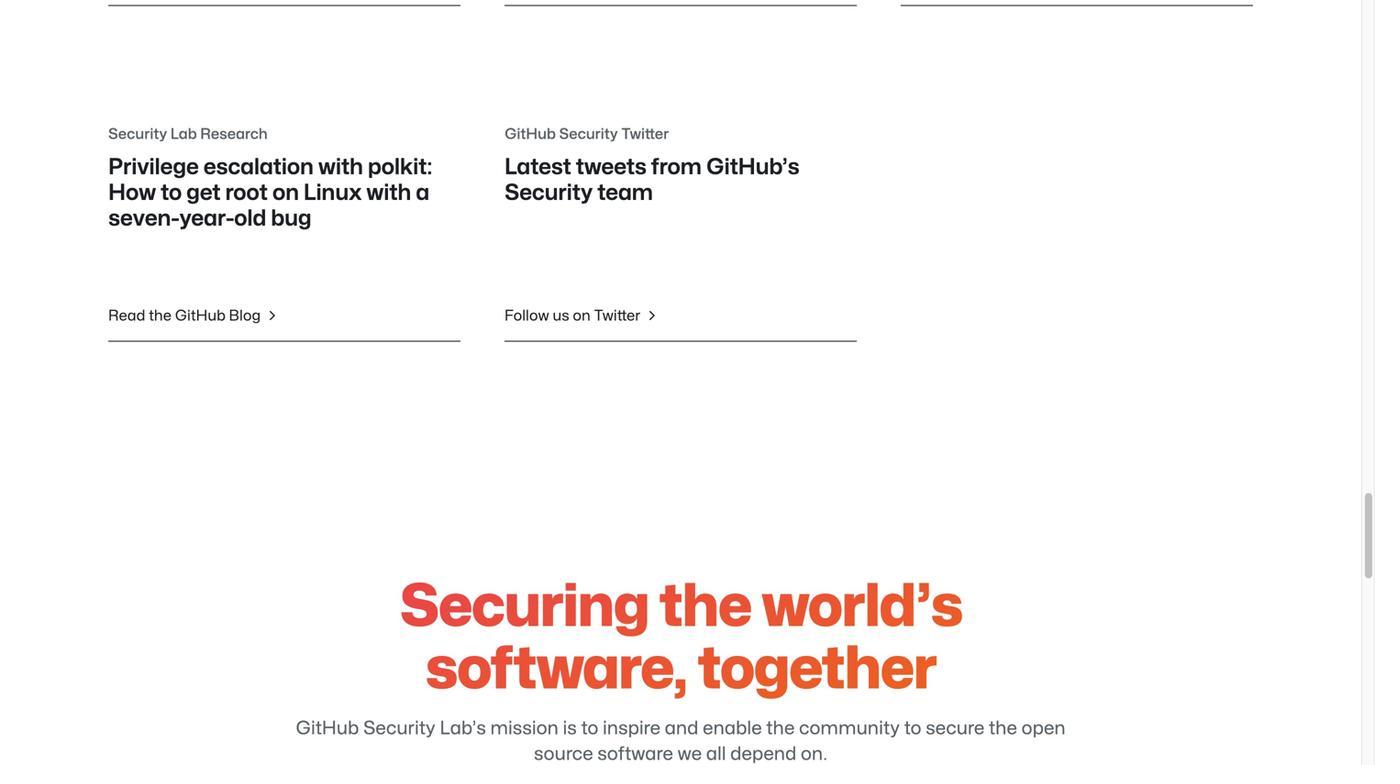 Task type: describe. For each thing, give the bounding box(es) containing it.
from
[[651, 157, 702, 178]]

source
[[534, 745, 593, 763]]

privilege escalation with polkit: how to get root on linux with a seven-year-old bug
[[108, 157, 432, 229]]

we
[[677, 745, 702, 763]]

to for security
[[161, 183, 182, 204]]

inspire
[[603, 720, 661, 738]]

old
[[234, 208, 266, 229]]

2 horizontal spatial to
[[904, 720, 922, 738]]

github security twitter
[[505, 127, 669, 141]]

lab's
[[440, 720, 486, 738]]

secure
[[926, 720, 985, 738]]

polkit:
[[368, 157, 432, 178]]

us
[[553, 309, 569, 323]]

securing the world's software, together
[[399, 579, 962, 698]]

how
[[108, 183, 156, 204]]

lab
[[170, 127, 197, 141]]

security lab research
[[108, 127, 268, 141]]

on.
[[801, 745, 828, 763]]

community
[[799, 720, 900, 738]]

escalation
[[203, 157, 314, 178]]

read
[[108, 309, 145, 323]]

latest
[[505, 157, 571, 178]]

a
[[416, 183, 429, 204]]

1 vertical spatial on
[[573, 309, 591, 323]]

enable
[[703, 720, 762, 738]]

root
[[225, 183, 268, 204]]

seven-
[[108, 208, 179, 229]]

tweets
[[576, 157, 647, 178]]

security up tweets
[[559, 127, 618, 141]]

blog
[[229, 309, 261, 323]]

follow us on twitter
[[505, 309, 644, 323]]

bug
[[271, 208, 311, 229]]

security up privilege
[[108, 127, 167, 141]]

0 vertical spatial twitter
[[621, 127, 669, 141]]

linux
[[304, 183, 362, 204]]

the inside securing the world's software, together
[[659, 579, 751, 636]]

get
[[186, 183, 221, 204]]

to for securing
[[581, 720, 598, 738]]

and
[[665, 720, 699, 738]]

securing
[[399, 579, 649, 636]]



Task type: vqa. For each thing, say whether or not it's contained in the screenshot.
5
no



Task type: locate. For each thing, give the bounding box(es) containing it.
research
[[200, 127, 268, 141]]

on inside privilege escalation with polkit: how to get root on linux with a seven-year-old bug
[[272, 183, 299, 204]]

1 vertical spatial with
[[366, 183, 411, 204]]

together
[[697, 642, 936, 698]]

1 vertical spatial twitter
[[594, 309, 640, 323]]

security inside latest tweets from github's security team
[[505, 183, 593, 204]]

0 horizontal spatial with
[[318, 157, 363, 178]]

2 vertical spatial github
[[296, 720, 359, 738]]

latest tweets from github's security team
[[505, 157, 799, 204]]

github for github security twitter
[[505, 127, 556, 141]]

github for github security lab's mission is to inspire and enable the community to secure the open source software we all depend on.
[[296, 720, 359, 738]]

is
[[563, 720, 577, 738]]

twitter up from
[[621, 127, 669, 141]]

with down polkit:
[[366, 183, 411, 204]]

to right is on the left bottom of page
[[581, 720, 598, 738]]

github inside github security lab's mission is to inspire and enable the community to secure the open source software we all depend on.
[[296, 720, 359, 738]]

0 vertical spatial with
[[318, 157, 363, 178]]

mission
[[490, 720, 559, 738]]

0 vertical spatial github
[[505, 127, 556, 141]]

the
[[149, 309, 172, 323], [659, 579, 751, 636], [766, 720, 795, 738], [989, 720, 1017, 738]]

security left lab's
[[363, 720, 436, 738]]

github
[[505, 127, 556, 141], [175, 309, 226, 323], [296, 720, 359, 738]]

0 horizontal spatial github
[[175, 309, 226, 323]]

security inside github security lab's mission is to inspire and enable the community to secure the open source software we all depend on.
[[363, 720, 436, 738]]

to down privilege
[[161, 183, 182, 204]]

depend
[[730, 745, 797, 763]]

on up bug
[[272, 183, 299, 204]]

to
[[161, 183, 182, 204], [581, 720, 598, 738], [904, 720, 922, 738]]

all
[[706, 745, 726, 763]]

with up linux
[[318, 157, 363, 178]]

github's
[[706, 157, 799, 178]]

privilege
[[108, 157, 199, 178]]

follow
[[505, 309, 549, 323]]

1 horizontal spatial with
[[366, 183, 411, 204]]

security down latest
[[505, 183, 593, 204]]

year-
[[179, 208, 234, 229]]

on right us
[[573, 309, 591, 323]]

with
[[318, 157, 363, 178], [366, 183, 411, 204]]

world's
[[761, 579, 962, 636]]

1 horizontal spatial to
[[581, 720, 598, 738]]

security
[[108, 127, 167, 141], [559, 127, 618, 141], [505, 183, 593, 204], [363, 720, 436, 738]]

to inside privilege escalation with polkit: how to get root on linux with a seven-year-old bug
[[161, 183, 182, 204]]

read the github blog
[[108, 309, 264, 323]]

0 horizontal spatial to
[[161, 183, 182, 204]]

1 horizontal spatial on
[[573, 309, 591, 323]]

0 horizontal spatial on
[[272, 183, 299, 204]]

team
[[597, 183, 653, 204]]

1 horizontal spatial github
[[296, 720, 359, 738]]

2 horizontal spatial github
[[505, 127, 556, 141]]

twitter
[[621, 127, 669, 141], [594, 309, 640, 323]]

open
[[1022, 720, 1066, 738]]

twitter right us
[[594, 309, 640, 323]]

0 vertical spatial on
[[272, 183, 299, 204]]

1 vertical spatial github
[[175, 309, 226, 323]]

on
[[272, 183, 299, 204], [573, 309, 591, 323]]

software
[[597, 745, 673, 763]]

github security lab's mission is to inspire and enable the community to secure the open source software we all depend on.
[[296, 720, 1066, 763]]

software,
[[425, 642, 687, 698]]

to left 'secure'
[[904, 720, 922, 738]]



